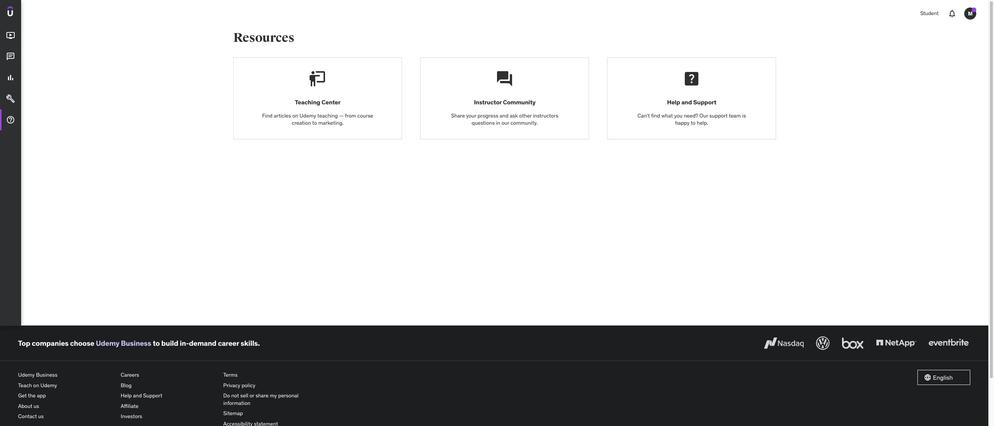 Task type: locate. For each thing, give the bounding box(es) containing it.
to right creation
[[313, 120, 317, 126]]

1 vertical spatial medium image
[[6, 94, 15, 103]]

affiliate
[[121, 403, 139, 410]]

0 vertical spatial and
[[682, 99, 693, 106]]

udemy business link up careers
[[96, 339, 151, 348]]

3 medium image from the top
[[6, 116, 15, 125]]

to down need?
[[691, 120, 696, 126]]

blog
[[121, 383, 132, 389]]

help and support link
[[121, 391, 217, 402]]

to
[[313, 120, 317, 126], [691, 120, 696, 126], [153, 339, 160, 348]]

0 vertical spatial medium image
[[6, 31, 15, 40]]

do not sell or share my personal information button
[[223, 391, 320, 409]]

2 horizontal spatial and
[[682, 99, 693, 106]]

to inside can't find what you need? our support team is happy to help.
[[691, 120, 696, 126]]

2 vertical spatial and
[[133, 393, 142, 400]]

to left build
[[153, 339, 160, 348]]

progress
[[478, 112, 499, 119]]

and
[[682, 99, 693, 106], [500, 112, 509, 119], [133, 393, 142, 400]]

not
[[231, 393, 239, 400]]

support down blog link
[[143, 393, 162, 400]]

teach
[[18, 383, 32, 389]]

business
[[121, 339, 151, 348], [36, 372, 57, 379]]

on
[[293, 112, 299, 119], [33, 383, 39, 389]]

and up our at top
[[500, 112, 509, 119]]

about
[[18, 403, 32, 410]]

m
[[969, 10, 973, 17]]

us
[[34, 403, 39, 410], [38, 414, 44, 421]]

1 vertical spatial on
[[33, 383, 39, 389]]

careers
[[121, 372, 139, 379]]

resources
[[233, 30, 295, 46]]

and inside careers blog help and support affiliate investors
[[133, 393, 142, 400]]

2 medium image from the top
[[6, 73, 15, 82]]

on inside find articles on udemy teaching — from course creation to marketing.
[[293, 112, 299, 119]]

udemy right choose
[[96, 339, 119, 348]]

help
[[668, 99, 681, 106], [121, 393, 132, 400]]

english
[[934, 374, 954, 382]]

what
[[662, 112, 673, 119]]

and inside share your progress and ask other instructors questions in our community.
[[500, 112, 509, 119]]

privacy policy link
[[223, 381, 320, 391]]

or
[[250, 393, 254, 400]]

0 vertical spatial medium image
[[6, 52, 15, 61]]

careers blog help and support affiliate investors
[[121, 372, 162, 421]]

1 vertical spatial medium image
[[6, 73, 15, 82]]

0 vertical spatial help
[[668, 99, 681, 106]]

0 vertical spatial on
[[293, 112, 299, 119]]

about us link
[[18, 402, 115, 412]]

1 horizontal spatial on
[[293, 112, 299, 119]]

course
[[358, 112, 374, 119]]

1 vertical spatial and
[[500, 112, 509, 119]]

contact
[[18, 414, 37, 421]]

help down blog
[[121, 393, 132, 400]]

1 horizontal spatial to
[[313, 120, 317, 126]]

0 horizontal spatial support
[[143, 393, 162, 400]]

medium image
[[6, 31, 15, 40], [6, 94, 15, 103]]

0 horizontal spatial and
[[133, 393, 142, 400]]

0 horizontal spatial help
[[121, 393, 132, 400]]

0 vertical spatial us
[[34, 403, 39, 410]]

help up 'you'
[[668, 99, 681, 106]]

business up careers
[[121, 339, 151, 348]]

0 vertical spatial business
[[121, 339, 151, 348]]

udemy up creation
[[300, 112, 316, 119]]

support
[[694, 99, 717, 106], [143, 393, 162, 400]]

on up creation
[[293, 112, 299, 119]]

blog link
[[121, 381, 217, 391]]

udemy business link
[[96, 339, 151, 348], [18, 371, 115, 381]]

my
[[270, 393, 277, 400]]

1 vertical spatial business
[[36, 372, 57, 379]]

in-
[[180, 339, 189, 348]]

udemy business teach on udemy get the app about us contact us
[[18, 372, 57, 421]]

0 horizontal spatial on
[[33, 383, 39, 389]]

instructor community
[[474, 99, 536, 106]]

2 horizontal spatial to
[[691, 120, 696, 126]]

other
[[520, 112, 532, 119]]

0 vertical spatial udemy business link
[[96, 339, 151, 348]]

0 vertical spatial support
[[694, 99, 717, 106]]

udemy business link up get the app link
[[18, 371, 115, 381]]

skills.
[[241, 339, 260, 348]]

center
[[322, 99, 341, 106]]

on right teach
[[33, 383, 39, 389]]

1 vertical spatial us
[[38, 414, 44, 421]]

medium image
[[6, 52, 15, 61], [6, 73, 15, 82], [6, 116, 15, 125]]

help inside careers blog help and support affiliate investors
[[121, 393, 132, 400]]

on inside udemy business teach on udemy get the app about us contact us
[[33, 383, 39, 389]]

1 horizontal spatial and
[[500, 112, 509, 119]]

marketing.
[[319, 120, 344, 126]]

udemy inside find articles on udemy teaching — from course creation to marketing.
[[300, 112, 316, 119]]

from
[[345, 112, 356, 119]]

our
[[700, 112, 709, 119]]

us right about
[[34, 403, 39, 410]]

1 vertical spatial support
[[143, 393, 162, 400]]

happy
[[676, 120, 690, 126]]

udemy
[[300, 112, 316, 119], [96, 339, 119, 348], [18, 372, 35, 379], [40, 383, 57, 389]]

us right contact
[[38, 414, 44, 421]]

terms privacy policy do not sell or share my personal information sitemap
[[223, 372, 299, 418]]

help.
[[697, 120, 709, 126]]

0 horizontal spatial business
[[36, 372, 57, 379]]

support up our
[[694, 99, 717, 106]]

get
[[18, 393, 27, 400]]

teaching center
[[295, 99, 341, 106]]

do
[[223, 393, 230, 400]]

box image
[[841, 336, 866, 352]]

1 vertical spatial help
[[121, 393, 132, 400]]

and up affiliate
[[133, 393, 142, 400]]

business up app
[[36, 372, 57, 379]]

teaching
[[295, 99, 320, 106]]

english button
[[918, 371, 971, 386]]

and up need?
[[682, 99, 693, 106]]

1 horizontal spatial business
[[121, 339, 151, 348]]

2 vertical spatial medium image
[[6, 116, 15, 125]]



Task type: describe. For each thing, give the bounding box(es) containing it.
choose
[[70, 339, 94, 348]]

community.
[[511, 120, 538, 126]]

top
[[18, 339, 30, 348]]

our
[[502, 120, 510, 126]]

in
[[496, 120, 501, 126]]

student
[[921, 10, 939, 17]]

and for careers blog help and support affiliate investors
[[133, 393, 142, 400]]

personal
[[278, 393, 299, 400]]

0 horizontal spatial to
[[153, 339, 160, 348]]

contact us link
[[18, 412, 115, 423]]

udemy image
[[8, 6, 42, 19]]

terms
[[223, 372, 238, 379]]

sitemap link
[[223, 409, 320, 420]]

investors link
[[121, 412, 217, 423]]

instructors
[[533, 112, 559, 119]]

share your progress and ask other instructors questions in our community.
[[451, 112, 559, 126]]

you
[[675, 112, 683, 119]]

privacy
[[223, 383, 241, 389]]

terms link
[[223, 371, 320, 381]]

support
[[710, 112, 728, 119]]

1 horizontal spatial help
[[668, 99, 681, 106]]

m link
[[962, 5, 980, 23]]

information
[[223, 400, 251, 407]]

is
[[743, 112, 747, 119]]

build
[[161, 339, 178, 348]]

volkswagen image
[[815, 336, 832, 352]]

1 horizontal spatial support
[[694, 99, 717, 106]]

can't
[[638, 112, 650, 119]]

support inside careers blog help and support affiliate investors
[[143, 393, 162, 400]]

udemy up app
[[40, 383, 57, 389]]

top companies choose udemy business to build in-demand career skills.
[[18, 339, 260, 348]]

articles
[[274, 112, 291, 119]]

can't find what you need? our support team is happy to help.
[[638, 112, 747, 126]]

you have alerts image
[[973, 8, 977, 12]]

careers link
[[121, 371, 217, 381]]

udemy up teach
[[18, 372, 35, 379]]

teach on udemy link
[[18, 381, 115, 391]]

netapp image
[[875, 336, 919, 352]]

sitemap
[[223, 411, 243, 418]]

to inside find articles on udemy teaching — from course creation to marketing.
[[313, 120, 317, 126]]

investors
[[121, 414, 142, 421]]

eventbrite image
[[928, 336, 971, 352]]

ask
[[510, 112, 518, 119]]

share
[[451, 112, 465, 119]]

community
[[503, 99, 536, 106]]

notifications image
[[948, 9, 957, 18]]

small image
[[925, 374, 932, 382]]

student link
[[916, 5, 944, 23]]

1 medium image from the top
[[6, 52, 15, 61]]

2 medium image from the top
[[6, 94, 15, 103]]

share
[[256, 393, 269, 400]]

career
[[218, 339, 239, 348]]

need?
[[684, 112, 699, 119]]

get the app link
[[18, 391, 115, 402]]

questions
[[472, 120, 495, 126]]

nasdaq image
[[763, 336, 806, 352]]

teaching
[[318, 112, 338, 119]]

sell
[[240, 393, 248, 400]]

creation
[[292, 120, 311, 126]]

companies
[[32, 339, 69, 348]]

and for share your progress and ask other instructors questions in our community.
[[500, 112, 509, 119]]

—
[[339, 112, 344, 119]]

business inside udemy business teach on udemy get the app about us contact us
[[36, 372, 57, 379]]

demand
[[189, 339, 217, 348]]

team
[[729, 112, 741, 119]]

your
[[467, 112, 477, 119]]

1 medium image from the top
[[6, 31, 15, 40]]

help and support
[[668, 99, 717, 106]]

the
[[28, 393, 36, 400]]

app
[[37, 393, 46, 400]]

instructor
[[474, 99, 502, 106]]

find
[[652, 112, 661, 119]]

find articles on udemy teaching — from course creation to marketing.
[[262, 112, 374, 126]]

1 vertical spatial udemy business link
[[18, 371, 115, 381]]

affiliate link
[[121, 402, 217, 412]]

find
[[262, 112, 273, 119]]

policy
[[242, 383, 256, 389]]



Task type: vqa. For each thing, say whether or not it's contained in the screenshot.
fl studio - music production + mixing music -complete course link
no



